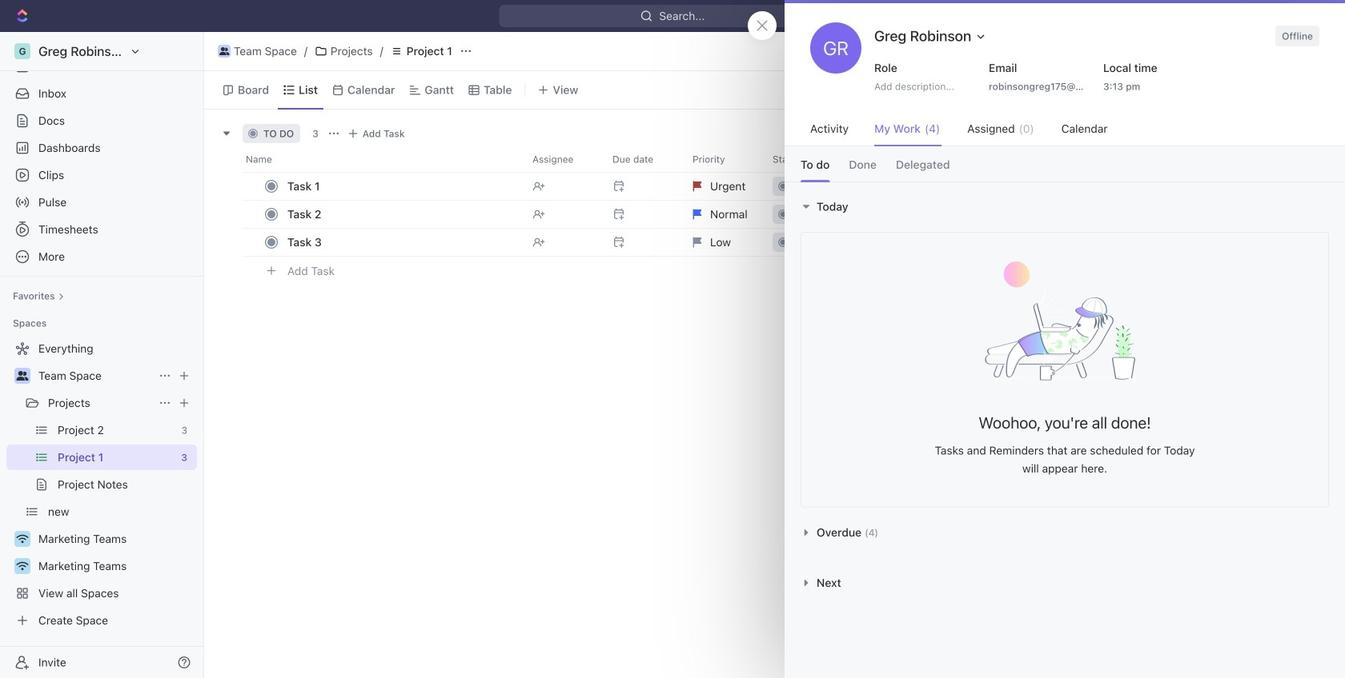 Task type: vqa. For each thing, say whether or not it's contained in the screenshot.
checkbox
no



Task type: locate. For each thing, give the bounding box(es) containing it.
tree inside sidebar navigation
[[6, 336, 197, 634]]

1 wifi image from the top
[[16, 535, 28, 544]]

1 vertical spatial user group image
[[16, 371, 28, 381]]

1 horizontal spatial user group image
[[219, 47, 229, 55]]

user group image inside sidebar navigation
[[16, 371, 28, 381]]

1 vertical spatial wifi image
[[16, 562, 28, 572]]

user group image
[[219, 47, 229, 55], [16, 371, 28, 381]]

0 horizontal spatial user group image
[[16, 371, 28, 381]]

tree
[[6, 336, 197, 634]]

tab panel
[[785, 182, 1345, 609]]

0 vertical spatial wifi image
[[16, 535, 28, 544]]

tab list
[[785, 147, 1345, 182]]

wifi image
[[16, 535, 28, 544], [16, 562, 28, 572]]

greg robinson's workspace, , element
[[14, 43, 30, 59]]

sidebar navigation
[[0, 32, 207, 679]]



Task type: describe. For each thing, give the bounding box(es) containing it.
2 wifi image from the top
[[16, 562, 28, 572]]

0 vertical spatial user group image
[[219, 47, 229, 55]]



